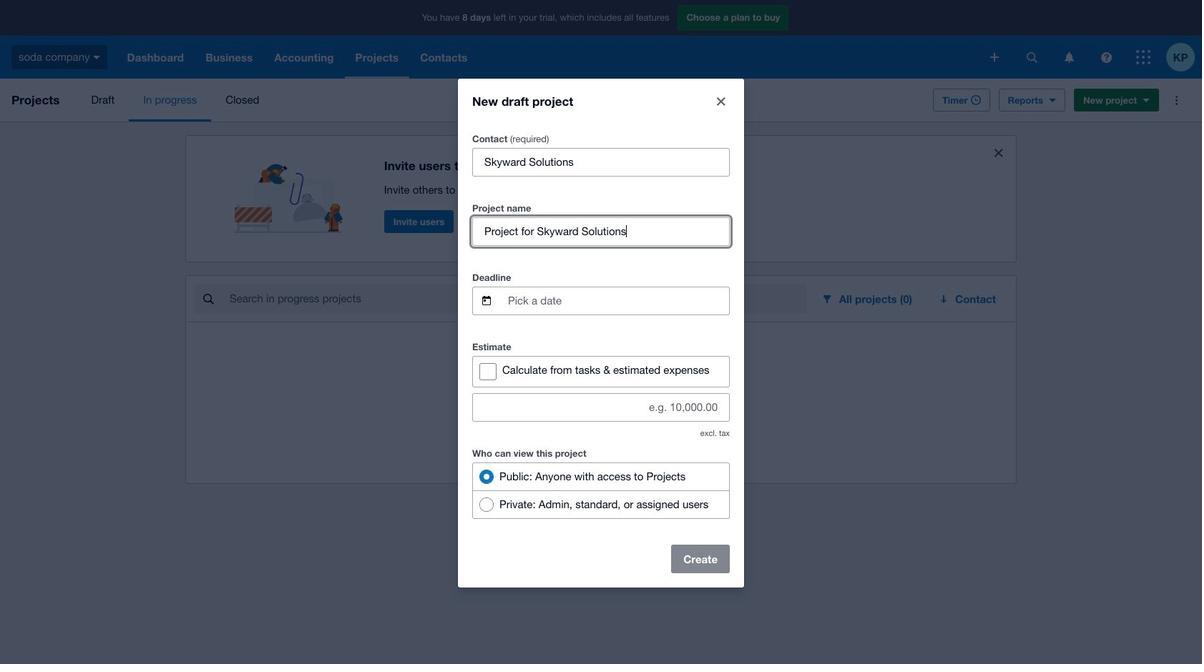 Task type: locate. For each thing, give the bounding box(es) containing it.
Pick a date field
[[507, 287, 729, 315]]

Find or create a contact field
[[473, 148, 729, 176]]

Search in progress projects search field
[[228, 286, 806, 313]]

0 horizontal spatial svg image
[[93, 56, 101, 59]]

1 horizontal spatial svg image
[[1064, 52, 1074, 63]]

1 horizontal spatial svg image
[[1027, 52, 1037, 63]]

None field
[[473, 218, 729, 245]]

svg image
[[1064, 52, 1074, 63], [1101, 52, 1112, 63], [990, 53, 999, 62]]

banner
[[0, 0, 1202, 79]]

svg image
[[1136, 50, 1151, 64], [1027, 52, 1037, 63], [93, 56, 101, 59]]

dialog
[[458, 78, 744, 588]]

0 horizontal spatial svg image
[[990, 53, 999, 62]]

group
[[472, 463, 730, 519]]

invite users to projects image
[[235, 147, 350, 233]]



Task type: vqa. For each thing, say whether or not it's contained in the screenshot.
An
no



Task type: describe. For each thing, give the bounding box(es) containing it.
e.g. 10,000.00 field
[[473, 394, 729, 421]]

2 horizontal spatial svg image
[[1101, 52, 1112, 63]]

2 horizontal spatial svg image
[[1136, 50, 1151, 64]]



